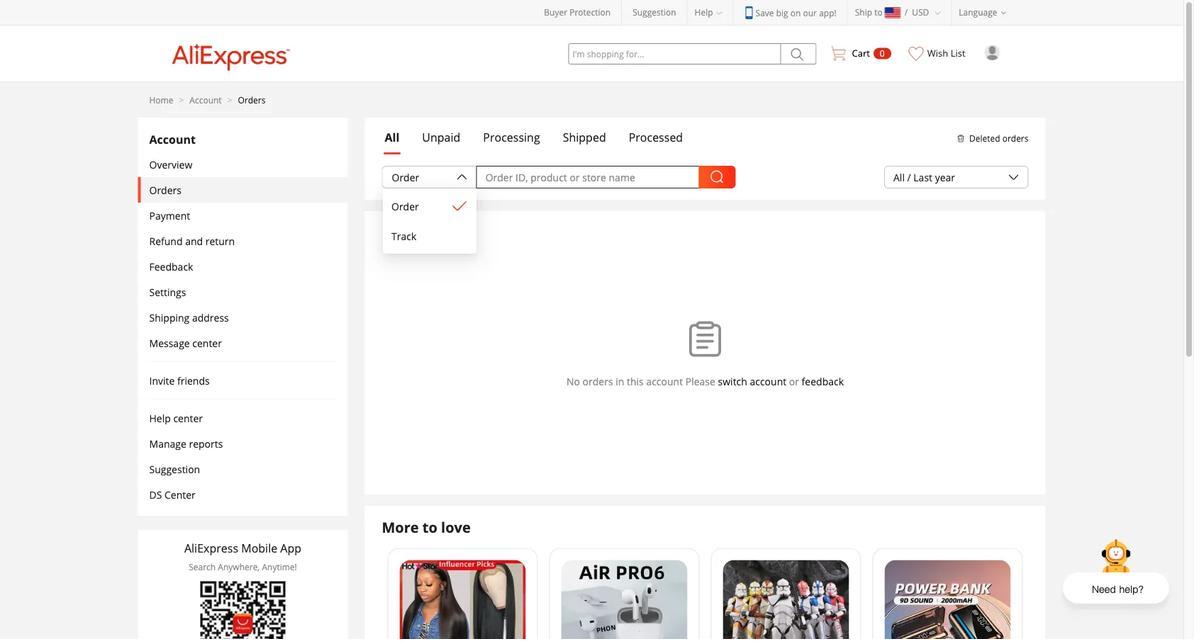 Task type: describe. For each thing, give the bounding box(es) containing it.
list
[[951, 47, 965, 60]]

language link
[[952, 0, 1017, 25]]

more
[[382, 518, 419, 537]]

arrowdown image
[[1008, 172, 1019, 183]]

usd
[[912, 6, 929, 18]]

switch
[[718, 375, 747, 388]]

0 vertical spatial orders
[[238, 94, 265, 106]]

processing
[[483, 130, 540, 145]]

to for more
[[422, 518, 437, 537]]

app!
[[819, 7, 837, 18]]

0 vertical spatial account
[[190, 94, 222, 106]]

to for ship
[[874, 6, 883, 18]]

save big on our app! link
[[744, 6, 837, 19]]

cart
[[852, 47, 870, 60]]

anytime!
[[262, 562, 297, 573]]

1 vertical spatial /
[[907, 171, 911, 184]]

1 horizontal spatial suggestion
[[633, 6, 676, 18]]

aliexpress
[[184, 541, 238, 556]]

all / last year
[[893, 171, 955, 184]]

2 order from the top
[[391, 200, 419, 213]]

1 account from the left
[[646, 375, 683, 388]]

and
[[185, 234, 203, 248]]

this
[[627, 375, 644, 388]]

no
[[567, 375, 580, 388]]

year
[[935, 171, 955, 184]]

mobile
[[241, 541, 277, 556]]

Order ID, product or store name text field
[[476, 166, 700, 189]]

shipped
[[563, 130, 606, 145]]

invite friends
[[149, 374, 210, 388]]

on
[[790, 7, 801, 18]]

orders for deleted
[[1002, 132, 1029, 144]]

arrowup image
[[456, 172, 468, 183]]

2 > from the left
[[227, 94, 232, 106]]

shipping
[[149, 311, 190, 324]]

deleted orders
[[969, 132, 1029, 144]]

in
[[616, 375, 624, 388]]

orders for no
[[583, 375, 613, 388]]

help for help
[[695, 6, 713, 18]]

refund
[[149, 234, 183, 248]]

shipping address
[[149, 311, 229, 324]]

all for all / last year
[[893, 171, 905, 184]]

/ usd
[[905, 6, 929, 18]]

all for all
[[385, 130, 399, 145]]

deleted
[[969, 132, 1000, 144]]

home
[[149, 94, 173, 106]]

buyer protection
[[544, 6, 611, 18]]

wish list link
[[902, 26, 973, 72]]

ds center
[[149, 488, 196, 502]]

I'm shopping for... text field
[[568, 43, 781, 65]]

buyer protection link
[[544, 6, 611, 18]]

account link
[[190, 94, 222, 106]]

0 vertical spatial /
[[905, 6, 908, 18]]

center for message center
[[192, 336, 222, 350]]

need
[[1092, 582, 1116, 597]]

feedback
[[802, 375, 844, 388]]

home link
[[149, 94, 173, 106]]

ds
[[149, 488, 162, 502]]

need help?
[[1092, 582, 1144, 597]]

track
[[391, 229, 416, 243]]

aliexpress mobile app search anywhere, anytime!
[[184, 541, 301, 573]]

home > account > orders
[[149, 94, 265, 106]]

1 > from the left
[[179, 94, 184, 106]]



Task type: locate. For each thing, give the bounding box(es) containing it.
0 horizontal spatial >
[[179, 94, 184, 106]]

help right suggestion link
[[695, 6, 713, 18]]

1 horizontal spatial to
[[874, 6, 883, 18]]

orders left in
[[583, 375, 613, 388]]

1 vertical spatial suggestion
[[149, 463, 200, 476]]

wish list
[[927, 47, 965, 60]]

no orders in this account please switch account or feedback
[[567, 375, 844, 388]]

processed
[[629, 130, 683, 145]]

0 horizontal spatial account
[[646, 375, 683, 388]]

settings
[[149, 285, 186, 299]]

buyer
[[544, 6, 567, 18]]

0
[[880, 48, 885, 59]]

payment
[[149, 209, 190, 222]]

suggestion up "ds center"
[[149, 463, 200, 476]]

help up manage
[[149, 412, 171, 425]]

1 horizontal spatial help
[[695, 6, 713, 18]]

1 vertical spatial orders
[[583, 375, 613, 388]]

return
[[205, 234, 235, 248]]

0 vertical spatial orders
[[1002, 132, 1029, 144]]

1 vertical spatial account
[[149, 131, 196, 147]]

0 vertical spatial order
[[392, 171, 419, 184]]

1 vertical spatial to
[[422, 518, 437, 537]]

order up track at left
[[391, 200, 419, 213]]

1 vertical spatial help
[[149, 412, 171, 425]]

feedback link
[[802, 375, 844, 388]]

1 horizontal spatial account
[[750, 375, 787, 388]]

refund and return
[[149, 234, 235, 248]]

message center
[[149, 336, 222, 350]]

reports
[[189, 437, 223, 451]]

switch account link
[[718, 375, 787, 388]]

center up manage reports
[[173, 412, 203, 425]]

1 vertical spatial orders
[[149, 183, 181, 197]]

search
[[189, 562, 216, 573]]

0 vertical spatial suggestion
[[633, 6, 676, 18]]

1 horizontal spatial >
[[227, 94, 232, 106]]

to left love
[[422, 518, 437, 537]]

manage reports
[[149, 437, 223, 451]]

last
[[914, 171, 932, 184]]

all left unpaid
[[385, 130, 399, 145]]

1 vertical spatial order
[[391, 200, 419, 213]]

to
[[874, 6, 883, 18], [422, 518, 437, 537]]

big
[[776, 7, 788, 18]]

center
[[192, 336, 222, 350], [173, 412, 203, 425]]

unpaid
[[422, 130, 460, 145]]

orders link
[[238, 94, 265, 106]]

address
[[192, 311, 229, 324]]

all
[[385, 130, 399, 145], [893, 171, 905, 184]]

1 horizontal spatial all
[[893, 171, 905, 184]]

love
[[441, 518, 471, 537]]

1 horizontal spatial orders
[[1002, 132, 1029, 144]]

0 horizontal spatial orders
[[149, 183, 181, 197]]

None submit
[[781, 43, 816, 65]]

help for help center
[[149, 412, 171, 425]]

please
[[686, 375, 715, 388]]

0 horizontal spatial orders
[[583, 375, 613, 388]]

anywhere,
[[218, 562, 260, 573]]

order
[[392, 171, 419, 184], [391, 200, 419, 213]]

overview
[[149, 158, 192, 171]]

all left last
[[893, 171, 905, 184]]

save big on our app!
[[756, 7, 837, 18]]

app
[[280, 541, 301, 556]]

1 vertical spatial all
[[893, 171, 905, 184]]

1 order from the top
[[392, 171, 419, 184]]

friends
[[177, 374, 210, 388]]

2 account from the left
[[750, 375, 787, 388]]

/ left last
[[907, 171, 911, 184]]

1 horizontal spatial orders
[[238, 94, 265, 106]]

protection
[[570, 6, 611, 18]]

0 horizontal spatial all
[[385, 130, 399, 145]]

0 horizontal spatial help
[[149, 412, 171, 425]]

save
[[756, 7, 774, 18]]

or
[[789, 375, 799, 388]]

0 vertical spatial help
[[695, 6, 713, 18]]

message
[[149, 336, 190, 350]]

0 vertical spatial center
[[192, 336, 222, 350]]

invite
[[149, 374, 175, 388]]

> left orders link
[[227, 94, 232, 106]]

to right ship
[[874, 6, 883, 18]]

center down address at the left of the page
[[192, 336, 222, 350]]

suggestion
[[633, 6, 676, 18], [149, 463, 200, 476]]

order left arrowup image
[[392, 171, 419, 184]]

wish
[[927, 47, 948, 60]]

account
[[190, 94, 222, 106], [149, 131, 196, 147]]

account right this on the right bottom of the page
[[646, 375, 683, 388]]

> right home
[[179, 94, 184, 106]]

orders up 'payment'
[[149, 183, 181, 197]]

0 vertical spatial all
[[385, 130, 399, 145]]

orders right deleted
[[1002, 132, 1029, 144]]

/ left usd
[[905, 6, 908, 18]]

0 horizontal spatial to
[[422, 518, 437, 537]]

suggestion up 'i'm shopping for...' text box on the top of page
[[633, 6, 676, 18]]

0 vertical spatial to
[[874, 6, 883, 18]]

/
[[905, 6, 908, 18], [907, 171, 911, 184]]

center
[[165, 488, 196, 502]]

center for help center
[[173, 412, 203, 425]]

>
[[179, 94, 184, 106], [227, 94, 232, 106]]

more to love
[[382, 518, 471, 537]]

account up the overview
[[149, 131, 196, 147]]

help center
[[149, 412, 203, 425]]

manage
[[149, 437, 186, 451]]

suggestion link
[[633, 6, 676, 18]]

1 vertical spatial center
[[173, 412, 203, 425]]

feedback
[[149, 260, 193, 273]]

orders
[[1002, 132, 1029, 144], [583, 375, 613, 388]]

0 horizontal spatial suggestion
[[149, 463, 200, 476]]

account
[[646, 375, 683, 388], [750, 375, 787, 388]]

help
[[695, 6, 713, 18], [149, 412, 171, 425]]

ship to
[[855, 6, 883, 18]]

ship
[[855, 6, 872, 18]]

language
[[959, 6, 997, 18]]

account right home link
[[190, 94, 222, 106]]

orders right account link
[[238, 94, 265, 106]]

account left or
[[750, 375, 787, 388]]

orders
[[238, 94, 265, 106], [149, 183, 181, 197]]

our
[[803, 7, 817, 18]]

help?
[[1119, 582, 1144, 597]]



Task type: vqa. For each thing, say whether or not it's contained in the screenshot.
No orders in this account Please switch account or feedback
yes



